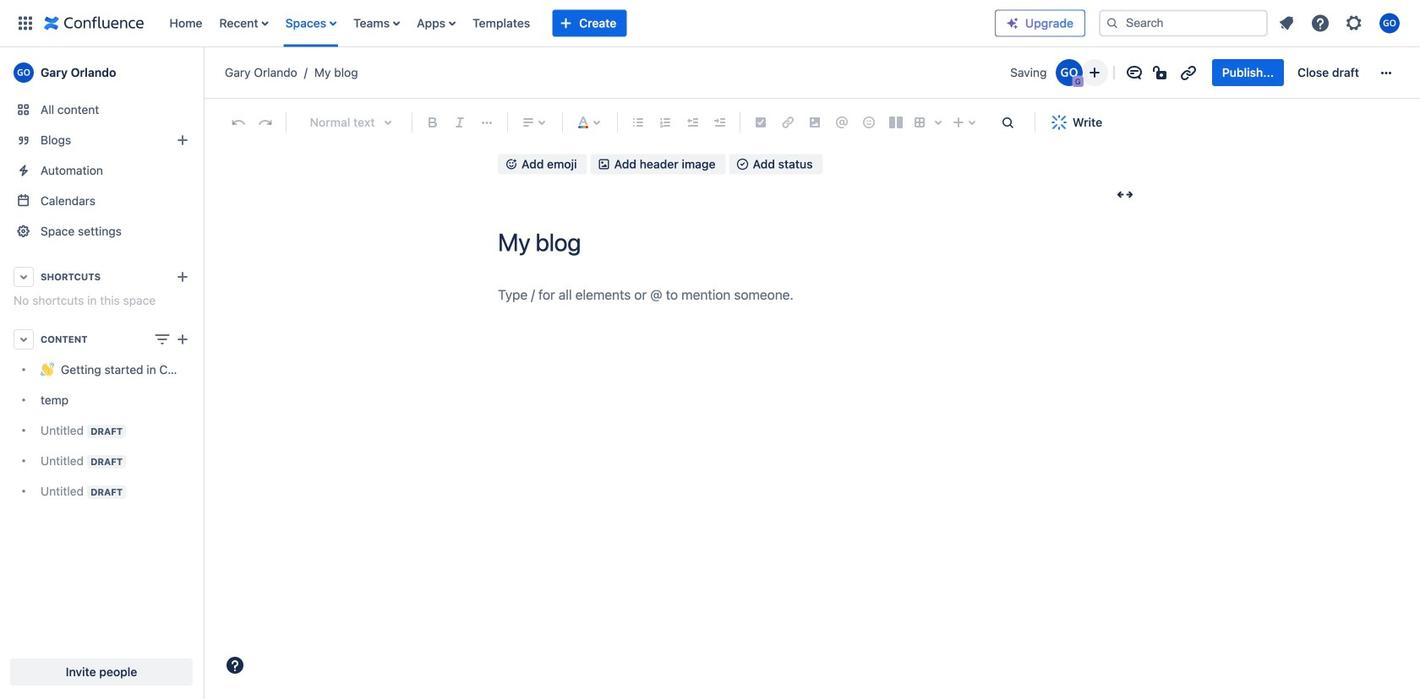 Task type: vqa. For each thing, say whether or not it's contained in the screenshot.
Confluence image
yes



Task type: locate. For each thing, give the bounding box(es) containing it.
confluence image
[[44, 13, 144, 33], [44, 13, 144, 33]]

copy link image
[[1178, 63, 1199, 83]]

make page full-width image
[[1115, 185, 1135, 205]]

image icon image
[[597, 158, 611, 171]]

Search field
[[1099, 10, 1268, 37]]

premium image
[[1006, 16, 1020, 30]]

search image
[[1106, 16, 1119, 30]]

1 horizontal spatial list
[[1271, 8, 1410, 38]]

more image
[[1376, 63, 1397, 83]]

add shortcut image
[[172, 267, 193, 287]]

None search field
[[1099, 10, 1268, 37]]

collapse sidebar image
[[184, 56, 221, 90]]

tree
[[7, 355, 196, 507]]

list
[[161, 0, 995, 47], [1271, 8, 1410, 38]]

add emoji image
[[505, 158, 518, 171]]

0 horizontal spatial list
[[161, 0, 995, 47]]

banner
[[0, 0, 1420, 47]]

Blog post title text field
[[498, 229, 1140, 256]]

space element
[[0, 47, 203, 700]]

list formating group
[[625, 109, 733, 136]]

group
[[1212, 59, 1370, 86]]

appswitcher icon image
[[15, 13, 36, 33]]



Task type: describe. For each thing, give the bounding box(es) containing it.
text formatting group
[[419, 109, 500, 136]]

no restrictions image
[[1151, 63, 1172, 83]]

create image
[[172, 330, 193, 350]]

global element
[[10, 0, 995, 47]]

your profile and preferences image
[[1380, 13, 1400, 33]]

create a blog image
[[172, 130, 193, 150]]

Main content area, start typing to enter text. text field
[[498, 283, 1140, 307]]

tree inside space element
[[7, 355, 196, 507]]

find and replace image
[[998, 112, 1018, 133]]

invite to edit image
[[1084, 63, 1105, 83]]

settings icon image
[[1344, 13, 1364, 33]]

change view image
[[152, 330, 172, 350]]

list for premium icon
[[1271, 8, 1410, 38]]

notification icon image
[[1277, 13, 1297, 33]]

list for appswitcher icon
[[161, 0, 995, 47]]

comment icon image
[[1124, 63, 1144, 83]]

help icon image
[[1310, 13, 1331, 33]]



